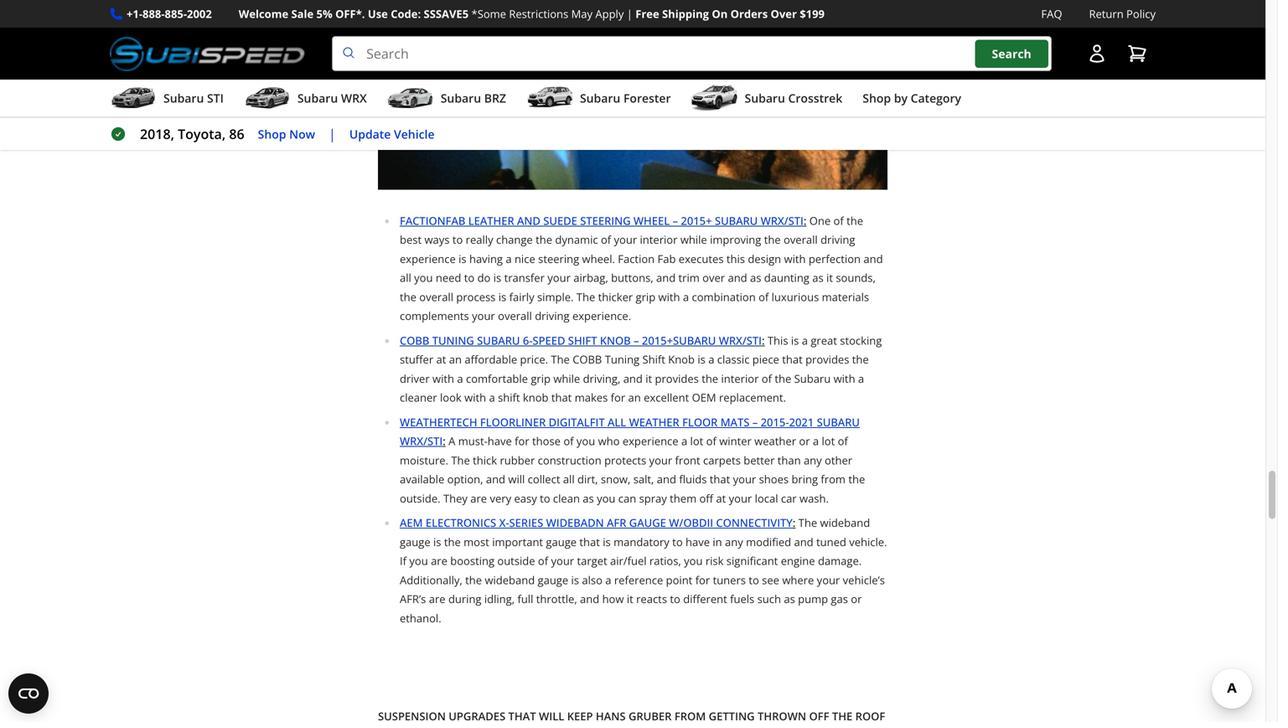 Task type: locate. For each thing, give the bounding box(es) containing it.
experience inside one of the best ways to really change the dynamic of your interior while improving the overall driving experience is having a nice steering wheel. faction fab executes this design with perfection and all you need to do is transfer your airbag, buttons, and trim over and as daunting as it sounds, the overall process is fairly simple. the thicker grip with a combination of luxurious materials complements your overall driving experience.
[[400, 251, 456, 266]]

1 vertical spatial cobb
[[573, 352, 602, 367]]

1 horizontal spatial subaru
[[715, 213, 758, 228]]

with right look
[[464, 390, 486, 405]]

|
[[627, 6, 633, 21], [329, 125, 336, 143]]

over
[[771, 6, 797, 21]]

dirt,
[[578, 472, 598, 487]]

1 vertical spatial while
[[554, 371, 580, 386]]

as down the perfection
[[812, 270, 824, 285]]

by
[[894, 90, 908, 106]]

subaru for subaru forester
[[580, 90, 621, 106]]

while
[[681, 232, 707, 247], [554, 371, 580, 386]]

1 horizontal spatial for
[[611, 390, 625, 405]]

a left the classic
[[708, 352, 715, 367]]

fluids
[[679, 472, 707, 487]]

of up other on the bottom
[[838, 434, 848, 449]]

trim
[[679, 270, 700, 285]]

stuffer
[[400, 352, 434, 367]]

you down digitalfit
[[577, 434, 595, 449]]

it
[[827, 270, 833, 285], [646, 371, 652, 386], [627, 592, 634, 607]]

0 vertical spatial wrx/sti
[[761, 213, 804, 228]]

the inside the a must-have for those of you who experience a lot of winter weather or a lot of moisture. the thick rubber construction protects your front carpets better than any other available option, and will collect all dirt, snow, salt, and fluids that your shoes bring from the outside. they are very easy to clean as you can spray them off at your local car wash.
[[849, 472, 865, 487]]

have inside the a must-have for those of you who experience a lot of winter weather or a lot of moisture. the thick rubber construction protects your front carpets better than any other available option, and will collect all dirt, snow, salt, and fluids that your shoes bring from the outside. they are very easy to clean as you can spray them off at your local car wash.
[[488, 434, 512, 449]]

factionfab
[[400, 213, 466, 228]]

1 horizontal spatial overall
[[498, 309, 532, 324]]

subispeed logo image
[[110, 36, 305, 71]]

subaru for subaru wrx
[[297, 90, 338, 106]]

grip up the knob
[[531, 371, 551, 386]]

2 vertical spatial –
[[753, 415, 758, 430]]

0 horizontal spatial it
[[627, 592, 634, 607]]

or down 2021
[[799, 434, 810, 449]]

2 vertical spatial it
[[627, 592, 634, 607]]

series
[[509, 516, 543, 531]]

subaru for subaru sti
[[163, 90, 204, 106]]

1 horizontal spatial experience
[[623, 434, 679, 449]]

0 vertical spatial experience
[[400, 251, 456, 266]]

a subaru sti thumbnail image image
[[110, 86, 157, 111]]

knob
[[600, 333, 631, 348]]

steering
[[538, 251, 579, 266]]

subaru up the improving
[[715, 213, 758, 228]]

transfer
[[504, 270, 545, 285]]

0 vertical spatial have
[[488, 434, 512, 449]]

0 vertical spatial wideband
[[820, 516, 870, 531]]

front
[[675, 453, 701, 468]]

shop left now
[[258, 126, 286, 142]]

the up option,
[[451, 453, 470, 468]]

1 horizontal spatial interior
[[721, 371, 759, 386]]

interior
[[640, 232, 678, 247], [721, 371, 759, 386]]

are down additionally,
[[429, 592, 446, 607]]

the down electronics
[[444, 535, 461, 550]]

provides
[[806, 352, 849, 367], [655, 371, 699, 386]]

welcome sale 5% off*. use code: sssave5 *some restrictions may apply | free shipping on orders over $199
[[239, 6, 825, 21]]

your left target
[[551, 554, 574, 569]]

1 horizontal spatial wideband
[[820, 516, 870, 531]]

1 horizontal spatial provides
[[806, 352, 849, 367]]

update
[[349, 126, 391, 142]]

interior down wheel
[[640, 232, 678, 247]]

oem
[[692, 390, 716, 405]]

2 vertical spatial wrx/sti
[[400, 434, 443, 449]]

while inside one of the best ways to really change the dynamic of your interior while improving the overall driving experience is having a nice steering wheel. faction fab executes this design with perfection and all you need to do is transfer your airbag, buttons, and trim over and as daunting as it sounds, the overall process is fairly simple. the thicker grip with a combination of luxurious materials complements your overall driving experience.
[[681, 232, 707, 247]]

any up the bring
[[804, 453, 822, 468]]

rubber
[[500, 453, 535, 468]]

– inside weathertech floorliner digitalfit all weather floor mats – 2015-2021 subaru wrx/sti
[[753, 415, 758, 430]]

off
[[700, 491, 713, 506]]

cobb up stuffer at the left of the page
[[400, 333, 429, 348]]

idling,
[[484, 592, 515, 607]]

0 vertical spatial grip
[[636, 289, 656, 305]]

one
[[810, 213, 831, 228]]

daunting
[[764, 270, 810, 285]]

2 horizontal spatial –
[[753, 415, 758, 430]]

0 vertical spatial for
[[611, 390, 625, 405]]

1 vertical spatial –
[[634, 333, 639, 348]]

2 horizontal spatial for
[[695, 573, 710, 588]]

while down 2015+ at the right
[[681, 232, 707, 247]]

lot up other on the bottom
[[822, 434, 835, 449]]

subaru sti button
[[110, 83, 224, 117]]

0 horizontal spatial experience
[[400, 251, 456, 266]]

1 vertical spatial |
[[329, 125, 336, 143]]

2015-
[[761, 415, 789, 430]]

the up complements
[[400, 289, 417, 305]]

1 horizontal spatial have
[[686, 535, 710, 550]]

1 horizontal spatial grip
[[636, 289, 656, 305]]

with up "daunting" on the right
[[784, 251, 806, 266]]

1 lot from the left
[[690, 434, 704, 449]]

0 horizontal spatial at
[[436, 352, 446, 367]]

very
[[490, 491, 511, 506]]

subaru left brz
[[441, 90, 481, 106]]

2 vertical spatial for
[[695, 573, 710, 588]]

welcome
[[239, 6, 288, 21]]

the up 'steering'
[[536, 232, 552, 247]]

a left nice
[[506, 251, 512, 266]]

0 horizontal spatial lot
[[690, 434, 704, 449]]

0 vertical spatial or
[[799, 434, 810, 449]]

wrx/sti inside weathertech floorliner digitalfit all weather floor mats – 2015-2021 subaru wrx/sti
[[400, 434, 443, 449]]

weather
[[629, 415, 680, 430]]

and inside this is a great stocking stuffer at an affordable price. the cobb tuning shift knob is a classic piece that provides the driver with a comfortable grip while driving, and it provides the interior of the subaru with a cleaner look with a shift knob that makes for an excellent oem replacement.
[[623, 371, 643, 386]]

0 vertical spatial interior
[[640, 232, 678, 247]]

1 horizontal spatial at
[[716, 491, 726, 506]]

1 vertical spatial any
[[725, 535, 743, 550]]

subaru down great
[[794, 371, 831, 386]]

wideband down outside on the left bottom
[[485, 573, 535, 588]]

the right one at right top
[[847, 213, 863, 228]]

interior inside this is a great stocking stuffer at an affordable price. the cobb tuning shift knob is a classic piece that provides the driver with a comfortable grip while driving, and it provides the interior of the subaru with a cleaner look with a shift knob that makes for an excellent oem replacement.
[[721, 371, 759, 386]]

–
[[673, 213, 678, 228], [634, 333, 639, 348], [753, 415, 758, 430]]

2 lot from the left
[[822, 434, 835, 449]]

: left one at right top
[[804, 213, 807, 228]]

– left 2015+ at the right
[[673, 213, 678, 228]]

of right outside on the left bottom
[[538, 554, 548, 569]]

a subaru crosstrek thumbnail image image
[[691, 86, 738, 111]]

1 horizontal spatial all
[[563, 472, 575, 487]]

speed
[[533, 333, 565, 348]]

executes
[[679, 251, 724, 266]]

dynamic
[[555, 232, 598, 247]]

2 horizontal spatial it
[[827, 270, 833, 285]]

1 horizontal spatial any
[[804, 453, 822, 468]]

of inside this is a great stocking stuffer at an affordable price. the cobb tuning shift knob is a classic piece that provides the driver with a comfortable grip while driving, and it provides the interior of the subaru with a cleaner look with a shift knob that makes for an excellent oem replacement.
[[762, 371, 772, 386]]

as down dirt,
[[583, 491, 594, 506]]

grip
[[636, 289, 656, 305], [531, 371, 551, 386]]

have down 'floorliner'
[[488, 434, 512, 449]]

shop for shop by category
[[863, 90, 891, 106]]

it inside this is a great stocking stuffer at an affordable price. the cobb tuning shift knob is a classic piece that provides the driver with a comfortable grip while driving, and it provides the interior of the subaru with a cleaner look with a shift knob that makes for an excellent oem replacement.
[[646, 371, 652, 386]]

0 horizontal spatial provides
[[655, 371, 699, 386]]

1 horizontal spatial it
[[646, 371, 652, 386]]

an up weather
[[628, 390, 641, 405]]

shop for shop now
[[258, 126, 286, 142]]

experience inside the a must-have for those of you who experience a lot of winter weather or a lot of moisture. the thick rubber construction protects your front carpets better than any other available option, and will collect all dirt, snow, salt, and fluids that your shoes bring from the outside. they are very easy to clean as you can spray them off at your local car wash.
[[623, 434, 679, 449]]

interior inside one of the best ways to really change the dynamic of your interior while improving the overall driving experience is having a nice steering wheel. faction fab executes this design with perfection and all you need to do is transfer your airbag, buttons, and trim over and as daunting as it sounds, the overall process is fairly simple. the thicker grip with a combination of luxurious materials complements your overall driving experience.
[[640, 232, 678, 247]]

1 vertical spatial all
[[563, 472, 575, 487]]

2 vertical spatial overall
[[498, 309, 532, 324]]

makes
[[575, 390, 608, 405]]

provides down great
[[806, 352, 849, 367]]

0 vertical spatial at
[[436, 352, 446, 367]]

0 horizontal spatial have
[[488, 434, 512, 449]]

nice
[[515, 251, 535, 266]]

– right knob
[[634, 333, 639, 348]]

1 horizontal spatial shop
[[863, 90, 891, 106]]

while up makes
[[554, 371, 580, 386]]

wrx/sti
[[761, 213, 804, 228], [719, 333, 762, 348], [400, 434, 443, 449]]

1 vertical spatial grip
[[531, 371, 551, 386]]

0 vertical spatial shop
[[863, 90, 891, 106]]

who
[[598, 434, 620, 449]]

or right gas
[[851, 592, 862, 607]]

can
[[618, 491, 636, 506]]

grip down buttons,
[[636, 289, 656, 305]]

as inside the wideband gauge is the most important gauge that is mandatory to have in any modified and tuned vehicle. if you are boosting outside of your target air/fuel ratios, you risk significant engine damage. additionally, the wideband gauge is also a reference point for tuners to see where your vehicle's afr's are during idling, full throttle, and how it reacts to different fuels such as pump gas or ethanol.
[[784, 592, 795, 607]]

for up different at right
[[695, 573, 710, 588]]

shift
[[498, 390, 520, 405]]

to down the collect
[[540, 491, 550, 506]]

0 horizontal spatial for
[[515, 434, 529, 449]]

widebadn
[[546, 516, 604, 531]]

1 vertical spatial subaru
[[477, 333, 520, 348]]

1 horizontal spatial driving
[[821, 232, 855, 247]]

0 horizontal spatial wideband
[[485, 573, 535, 588]]

wideband
[[820, 516, 870, 531], [485, 573, 535, 588]]

1 vertical spatial an
[[628, 390, 641, 405]]

of inside the wideband gauge is the most important gauge that is mandatory to have in any modified and tuned vehicle. if you are boosting outside of your target air/fuel ratios, you risk significant engine damage. additionally, the wideband gauge is also a reference point for tuners to see where your vehicle's afr's are during idling, full throttle, and how it reacts to different fuels such as pump gas or ethanol.
[[538, 554, 548, 569]]

wrx/sti up the moisture.
[[400, 434, 443, 449]]

1 horizontal spatial while
[[681, 232, 707, 247]]

any inside the wideband gauge is the most important gauge that is mandatory to have in any modified and tuned vehicle. if you are boosting outside of your target air/fuel ratios, you risk significant engine damage. additionally, the wideband gauge is also a reference point for tuners to see where your vehicle's afr's are during idling, full throttle, and how it reacts to different fuels such as pump gas or ethanol.
[[725, 535, 743, 550]]

grip inside this is a great stocking stuffer at an affordable price. the cobb tuning shift knob is a classic piece that provides the driver with a comfortable grip while driving, and it provides the interior of the subaru with a cleaner look with a shift knob that makes for an excellent oem replacement.
[[531, 371, 551, 386]]

leather
[[468, 213, 514, 228]]

1 vertical spatial interior
[[721, 371, 759, 386]]

replacement.
[[719, 390, 786, 405]]

off*.
[[335, 6, 365, 21]]

0 vertical spatial subaru
[[715, 213, 758, 228]]

and up very
[[486, 472, 505, 487]]

0 horizontal spatial interior
[[640, 232, 678, 247]]

0 horizontal spatial or
[[799, 434, 810, 449]]

an
[[449, 352, 462, 367], [628, 390, 641, 405]]

all left dirt,
[[563, 472, 575, 487]]

0 horizontal spatial –
[[634, 333, 639, 348]]

it down the perfection
[[827, 270, 833, 285]]

all down best
[[400, 270, 411, 285]]

wrx/sti for a
[[719, 333, 762, 348]]

the down wash.
[[799, 516, 817, 531]]

0 vertical spatial are
[[470, 491, 487, 506]]

you left need in the left top of the page
[[414, 270, 433, 285]]

1 horizontal spatial |
[[627, 6, 633, 21]]

a up look
[[457, 371, 463, 386]]

wrx/sti up the classic
[[719, 333, 762, 348]]

– left 2015-
[[753, 415, 758, 430]]

2 horizontal spatial subaru
[[817, 415, 860, 430]]

0 vertical spatial |
[[627, 6, 633, 21]]

1 vertical spatial shop
[[258, 126, 286, 142]]

and down this
[[728, 270, 747, 285]]

with
[[784, 251, 806, 266], [658, 289, 680, 305], [433, 371, 454, 386], [834, 371, 855, 386], [464, 390, 486, 405]]

any right in
[[725, 535, 743, 550]]

the inside one of the best ways to really change the dynamic of your interior while improving the overall driving experience is having a nice steering wheel. faction fab executes this design with perfection and all you need to do is transfer your airbag, buttons, and trim over and as daunting as it sounds, the overall process is fairly simple. the thicker grip with a combination of luxurious materials complements your overall driving experience.
[[577, 289, 595, 305]]

it down shift on the right of page
[[646, 371, 652, 386]]

2002
[[187, 6, 212, 21]]

1 vertical spatial experience
[[623, 434, 679, 449]]

for up rubber on the left bottom
[[515, 434, 529, 449]]

shift
[[643, 352, 665, 367]]

the inside the a must-have for those of you who experience a lot of winter weather or a lot of moisture. the thick rubber construction protects your front carpets better than any other available option, and will collect all dirt, snow, salt, and fluids that your shoes bring from the outside. they are very easy to clean as you can spray them off at your local car wash.
[[451, 453, 470, 468]]

subaru brz
[[441, 90, 506, 106]]

your down the "better"
[[733, 472, 756, 487]]

1 vertical spatial it
[[646, 371, 652, 386]]

0 horizontal spatial subaru
[[477, 333, 520, 348]]

knob
[[523, 390, 549, 405]]

subaru sti
[[163, 90, 224, 106]]

subaru brz button
[[387, 83, 506, 117]]

2 vertical spatial are
[[429, 592, 446, 607]]

a subaru brz thumbnail image image
[[387, 86, 434, 111]]

your
[[614, 232, 637, 247], [548, 270, 571, 285], [472, 309, 495, 324], [649, 453, 672, 468], [733, 472, 756, 487], [729, 491, 752, 506], [551, 554, 574, 569], [817, 573, 840, 588]]

at down tuning
[[436, 352, 446, 367]]

driver
[[400, 371, 430, 386]]

pump
[[798, 592, 828, 607]]

1 horizontal spatial cobb
[[573, 352, 602, 367]]

at inside this is a great stocking stuffer at an affordable price. the cobb tuning shift knob is a classic piece that provides the driver with a comfortable grip while driving, and it provides the interior of the subaru with a cleaner look with a shift knob that makes for an excellent oem replacement.
[[436, 352, 446, 367]]

interior down the classic
[[721, 371, 759, 386]]

is right this
[[791, 333, 799, 348]]

option,
[[447, 472, 483, 487]]

vehicle's
[[843, 573, 885, 588]]

the down stocking
[[852, 352, 869, 367]]

cleaner
[[400, 390, 437, 405]]

of up carpets
[[706, 434, 717, 449]]

2021
[[789, 415, 814, 430]]

with up look
[[433, 371, 454, 386]]

from
[[821, 472, 846, 487]]

subaru for subaru crosstrek
[[745, 90, 785, 106]]

of down piece at the right of the page
[[762, 371, 772, 386]]

1 horizontal spatial lot
[[822, 434, 835, 449]]

cobb
[[400, 333, 429, 348], [573, 352, 602, 367]]

1 vertical spatial or
[[851, 592, 862, 607]]

1 vertical spatial for
[[515, 434, 529, 449]]

provides down knob
[[655, 371, 699, 386]]

orders
[[731, 6, 768, 21]]

2015+
[[681, 213, 712, 228]]

0 horizontal spatial grip
[[531, 371, 551, 386]]

0 horizontal spatial any
[[725, 535, 743, 550]]

engine
[[781, 554, 815, 569]]

connectivity
[[716, 516, 793, 531]]

overall down one at right top
[[784, 232, 818, 247]]

the down airbag,
[[577, 289, 595, 305]]

0 horizontal spatial all
[[400, 270, 411, 285]]

0 vertical spatial while
[[681, 232, 707, 247]]

2 vertical spatial subaru
[[817, 415, 860, 430]]

0 vertical spatial an
[[449, 352, 462, 367]]

for up all
[[611, 390, 625, 405]]

the inside this is a great stocking stuffer at an affordable price. the cobb tuning shift knob is a classic piece that provides the driver with a comfortable grip while driving, and it provides the interior of the subaru with a cleaner look with a shift knob that makes for an excellent oem replacement.
[[551, 352, 570, 367]]

suede
[[543, 213, 577, 228]]

collect
[[528, 472, 560, 487]]

outside.
[[400, 491, 441, 506]]

are left very
[[470, 491, 487, 506]]

0 vertical spatial –
[[673, 213, 678, 228]]

and down also
[[580, 592, 600, 607]]

for inside the wideband gauge is the most important gauge that is mandatory to have in any modified and tuned vehicle. if you are boosting outside of your target air/fuel ratios, you risk significant engine damage. additionally, the wideband gauge is also a reference point for tuners to see where your vehicle's afr's are during idling, full throttle, and how it reacts to different fuels such as pump gas or ethanol.
[[695, 573, 710, 588]]

or inside the wideband gauge is the most important gauge that is mandatory to have in any modified and tuned vehicle. if you are boosting outside of your target air/fuel ratios, you risk significant engine damage. additionally, the wideband gauge is also a reference point for tuners to see where your vehicle's afr's are during idling, full throttle, and how it reacts to different fuels such as pump gas or ethanol.
[[851, 592, 862, 607]]

1 horizontal spatial or
[[851, 592, 862, 607]]

subaru left wrx
[[297, 90, 338, 106]]

you left risk
[[684, 554, 703, 569]]

target
[[577, 554, 607, 569]]

shop inside dropdown button
[[863, 90, 891, 106]]

0 vertical spatial it
[[827, 270, 833, 285]]

0 horizontal spatial driving
[[535, 309, 570, 324]]

0 horizontal spatial cobb
[[400, 333, 429, 348]]

subaru left sti
[[163, 90, 204, 106]]

aem
[[400, 516, 423, 531]]

process
[[456, 289, 496, 305]]

the right from
[[849, 472, 865, 487]]

1 vertical spatial wrx/sti
[[719, 333, 762, 348]]

you
[[414, 270, 433, 285], [577, 434, 595, 449], [597, 491, 616, 506], [409, 554, 428, 569], [684, 554, 703, 569]]

1 vertical spatial at
[[716, 491, 726, 506]]

2 horizontal spatial overall
[[784, 232, 818, 247]]

0 vertical spatial driving
[[821, 232, 855, 247]]

at
[[436, 352, 446, 367], [716, 491, 726, 506]]

a subaru wrx thumbnail image image
[[244, 86, 291, 111]]

to
[[453, 232, 463, 247], [464, 270, 475, 285], [540, 491, 550, 506], [672, 535, 683, 550], [749, 573, 759, 588], [670, 592, 681, 607]]

0 horizontal spatial |
[[329, 125, 336, 143]]

0 vertical spatial all
[[400, 270, 411, 285]]

0 horizontal spatial an
[[449, 352, 462, 367]]

0 vertical spatial any
[[804, 453, 822, 468]]

gauge
[[400, 535, 431, 550], [546, 535, 577, 550], [538, 573, 568, 588]]

as inside the a must-have for those of you who experience a lot of winter weather or a lot of moisture. the thick rubber construction protects your front carpets better than any other available option, and will collect all dirt, snow, salt, and fluids that your shoes bring from the outside. they are very easy to clean as you can spray them off at your local car wash.
[[583, 491, 594, 506]]

5%
[[316, 6, 333, 21]]

0 horizontal spatial shop
[[258, 126, 286, 142]]

subaru forester button
[[526, 83, 671, 117]]

1 vertical spatial driving
[[535, 309, 570, 324]]

combination
[[692, 289, 756, 305]]

any inside the a must-have for those of you who experience a lot of winter weather or a lot of moisture. the thick rubber construction protects your front carpets better than any other available option, and will collect all dirt, snow, salt, and fluids that your shoes bring from the outside. they are very easy to clean as you can spray them off at your local car wash.
[[804, 453, 822, 468]]

to inside the a must-have for those of you who experience a lot of winter weather or a lot of moisture. the thick rubber construction protects your front carpets better than any other available option, and will collect all dirt, snow, salt, and fluids that your shoes bring from the outside. they are very easy to clean as you can spray them off at your local car wash.
[[540, 491, 550, 506]]

gauge up throttle,
[[538, 573, 568, 588]]

0 horizontal spatial while
[[554, 371, 580, 386]]



Task type: describe. For each thing, give the bounding box(es) containing it.
is right knob
[[698, 352, 706, 367]]

the up the design
[[764, 232, 781, 247]]

construction
[[538, 453, 602, 468]]

you inside one of the best ways to really change the dynamic of your interior while improving the overall driving experience is having a nice steering wheel. faction fab executes this design with perfection and all you need to do is transfer your airbag, buttons, and trim over and as daunting as it sounds, the overall process is fairly simple. the thicker grip with a combination of luxurious materials complements your overall driving experience.
[[414, 270, 433, 285]]

a down 2021
[[813, 434, 819, 449]]

classic
[[717, 352, 750, 367]]

to right "ways"
[[453, 232, 463, 247]]

steering
[[580, 213, 631, 228]]

factionfab leather and suede steering wheel – 2015+ subaru wrx/sti link
[[400, 213, 804, 228]]

that inside the wideband gauge is the most important gauge that is mandatory to have in any modified and tuned vehicle. if you are boosting outside of your target air/fuel ratios, you risk significant engine damage. additionally, the wideband gauge is also a reference point for tuners to see where your vehicle's afr's are during idling, full throttle, and how it reacts to different fuels such as pump gas or ethanol.
[[580, 535, 600, 550]]

: left this
[[762, 333, 765, 348]]

to down point
[[670, 592, 681, 607]]

additionally,
[[400, 573, 463, 588]]

afr's
[[400, 592, 426, 607]]

subaru inside weathertech floorliner digitalfit all weather floor mats – 2015-2021 subaru wrx/sti
[[817, 415, 860, 430]]

and right salt,
[[657, 472, 676, 487]]

how
[[602, 592, 624, 607]]

your down 'steering'
[[548, 270, 571, 285]]

this
[[727, 251, 745, 266]]

of right one at right top
[[834, 213, 844, 228]]

must-
[[458, 434, 488, 449]]

shop by category
[[863, 90, 961, 106]]

it inside one of the best ways to really change the dynamic of your interior while improving the overall driving experience is having a nice steering wheel. faction fab executes this design with perfection and all you need to do is transfer your airbag, buttons, and trim over and as daunting as it sounds, the overall process is fairly simple. the thicker grip with a combination of luxurious materials complements your overall driving experience.
[[827, 270, 833, 285]]

search button
[[975, 40, 1048, 68]]

complements
[[400, 309, 469, 324]]

of up construction
[[564, 434, 574, 449]]

a left shift
[[489, 390, 495, 405]]

subaru wrx button
[[244, 83, 367, 117]]

your up gas
[[817, 573, 840, 588]]

is right do
[[494, 270, 501, 285]]

shop now link
[[258, 125, 315, 144]]

that down this
[[782, 352, 803, 367]]

for inside the a must-have for those of you who experience a lot of winter weather or a lot of moisture. the thick rubber construction protects your front carpets better than any other available option, and will collect all dirt, snow, salt, and fluids that your shoes bring from the outside. they are very easy to clean as you can spray them off at your local car wash.
[[515, 434, 529, 449]]

fairly
[[509, 289, 534, 305]]

look
[[440, 390, 462, 405]]

your down process at the top left
[[472, 309, 495, 324]]

gauge down widebadn
[[546, 535, 577, 550]]

such
[[757, 592, 781, 607]]

tuning
[[432, 333, 474, 348]]

toyota,
[[178, 125, 226, 143]]

*some
[[472, 6, 506, 21]]

sssave5
[[424, 6, 469, 21]]

on
[[712, 6, 728, 21]]

point
[[666, 573, 693, 588]]

airbag,
[[574, 270, 608, 285]]

modified
[[746, 535, 791, 550]]

+1-888-885-2002 link
[[127, 5, 212, 23]]

a subaru forester thumbnail image image
[[526, 86, 573, 111]]

need
[[436, 270, 461, 285]]

code:
[[391, 6, 421, 21]]

a down trim
[[683, 289, 689, 305]]

of down "daunting" on the right
[[759, 289, 769, 305]]

and up the sounds,
[[864, 251, 883, 266]]

open widget image
[[8, 674, 49, 714]]

shop by category button
[[863, 83, 961, 117]]

: left the a on the bottom left of the page
[[443, 434, 446, 449]]

floor
[[682, 415, 718, 430]]

all inside the a must-have for those of you who experience a lot of winter weather or a lot of moisture. the thick rubber construction protects your front carpets better than any other available option, and will collect all dirt, snow, salt, and fluids that your shoes bring from the outside. they are very easy to clean as you can spray them off at your local car wash.
[[563, 472, 575, 487]]

a inside the wideband gauge is the most important gauge that is mandatory to have in any modified and tuned vehicle. if you are boosting outside of your target air/fuel ratios, you risk significant engine damage. additionally, the wideband gauge is also a reference point for tuners to see where your vehicle's afr's are during idling, full throttle, and how it reacts to different fuels such as pump gas or ethanol.
[[605, 573, 612, 588]]

6-
[[523, 333, 533, 348]]

a down stocking
[[858, 371, 864, 386]]

weathertech floorliner digitalfit all weather floor mats – 2015-2021 subaru wrx/sti link
[[400, 415, 860, 449]]

0 vertical spatial cobb
[[400, 333, 429, 348]]

one of the best ways to really change the dynamic of your interior while improving the overall driving experience is having a nice steering wheel. faction fab executes this design with perfection and all you need to do is transfer your airbag, buttons, and trim over and as daunting as it sounds, the overall process is fairly simple. the thicker grip with a combination of luxurious materials complements your overall driving experience.
[[400, 213, 883, 324]]

with down stocking
[[834, 371, 855, 386]]

is down electronics
[[433, 535, 441, 550]]

to up ratios,
[[672, 535, 683, 550]]

wheel.
[[582, 251, 615, 266]]

having
[[469, 251, 503, 266]]

most
[[464, 535, 489, 550]]

those
[[532, 434, 561, 449]]

1 horizontal spatial –
[[673, 213, 678, 228]]

is down aem electronics x-series widebadn afr gauge w/obdii connectivity :
[[603, 535, 611, 550]]

subaru inside this is a great stocking stuffer at an affordable price. the cobb tuning shift knob is a classic piece that provides the driver with a comfortable grip while driving, and it provides the interior of the subaru with a cleaner look with a shift knob that makes for an excellent oem replacement.
[[794, 371, 831, 386]]

aem electronics x-series widebadn afr gauge w/obdii connectivity :
[[400, 516, 796, 531]]

the wideband gauge is the most important gauge that is mandatory to have in any modified and tuned vehicle. if you are boosting outside of your target air/fuel ratios, you risk significant engine damage. additionally, the wideband gauge is also a reference point for tuners to see where your vehicle's afr's are during idling, full throttle, and how it reacts to different fuels such as pump gas or ethanol.
[[400, 516, 887, 626]]

excellent
[[644, 390, 689, 405]]

significant
[[727, 554, 778, 569]]

fuels
[[730, 592, 755, 607]]

them
[[670, 491, 697, 506]]

is left 'having'
[[459, 251, 467, 266]]

wash.
[[800, 491, 829, 506]]

0 vertical spatial provides
[[806, 352, 849, 367]]

the up oem
[[702, 371, 718, 386]]

available
[[400, 472, 445, 487]]

a up front
[[681, 434, 688, 449]]

use
[[368, 6, 388, 21]]

tuners
[[713, 573, 746, 588]]

at inside the a must-have for those of you who experience a lot of winter weather or a lot of moisture. the thick rubber construction protects your front carpets better than any other available option, and will collect all dirt, snow, salt, and fluids that your shoes bring from the outside. they are very easy to clean as you can spray them off at your local car wash.
[[716, 491, 726, 506]]

in
[[713, 535, 722, 550]]

car
[[781, 491, 797, 506]]

1 horizontal spatial an
[[628, 390, 641, 405]]

or inside the a must-have for those of you who experience a lot of winter weather or a lot of moisture. the thick rubber construction protects your front carpets better than any other available option, and will collect all dirt, snow, salt, and fluids that your shoes bring from the outside. they are very easy to clean as you can spray them off at your local car wash.
[[799, 434, 810, 449]]

sale
[[291, 6, 314, 21]]

of down steering
[[601, 232, 611, 247]]

that right the knob
[[551, 390, 572, 405]]

risk
[[706, 554, 724, 569]]

free
[[636, 6, 659, 21]]

ratios,
[[650, 554, 681, 569]]

and
[[517, 213, 541, 228]]

mats
[[721, 415, 750, 430]]

you right if
[[409, 554, 428, 569]]

is left also
[[571, 573, 579, 588]]

are inside the a must-have for those of you who experience a lot of winter weather or a lot of moisture. the thick rubber construction protects your front carpets better than any other available option, and will collect all dirt, snow, salt, and fluids that your shoes bring from the outside. they are very easy to clean as you can spray them off at your local car wash.
[[470, 491, 487, 506]]

do
[[477, 270, 491, 285]]

– for shift
[[634, 333, 639, 348]]

important
[[492, 535, 543, 550]]

update vehicle
[[349, 126, 435, 142]]

with down trim
[[658, 289, 680, 305]]

a left great
[[802, 333, 808, 348]]

have inside the wideband gauge is the most important gauge that is mandatory to have in any modified and tuned vehicle. if you are boosting outside of your target air/fuel ratios, you risk significant engine damage. additionally, the wideband gauge is also a reference point for tuners to see where your vehicle's afr's are during idling, full throttle, and how it reacts to different fuels such as pump gas or ethanol.
[[686, 535, 710, 550]]

while inside this is a great stocking stuffer at an affordable price. the cobb tuning shift knob is a classic piece that provides the driver with a comfortable grip while driving, and it provides the interior of the subaru with a cleaner look with a shift knob that makes for an excellent oem replacement.
[[554, 371, 580, 386]]

to left see
[[749, 573, 759, 588]]

boosting
[[450, 554, 495, 569]]

– for floor
[[753, 415, 758, 430]]

your up faction at the top of the page
[[614, 232, 637, 247]]

now
[[289, 126, 315, 142]]

buttons,
[[611, 270, 654, 285]]

salt,
[[633, 472, 654, 487]]

+1-
[[127, 6, 143, 21]]

the down piece at the right of the page
[[775, 371, 792, 386]]

grip inside one of the best ways to really change the dynamic of your interior while improving the overall driving experience is having a nice steering wheel. faction fab executes this design with perfection and all you need to do is transfer your airbag, buttons, and trim over and as daunting as it sounds, the overall process is fairly simple. the thicker grip with a combination of luxurious materials complements your overall driving experience.
[[636, 289, 656, 305]]

winter
[[719, 434, 752, 449]]

all inside one of the best ways to really change the dynamic of your interior while improving the overall driving experience is having a nice steering wheel. faction fab executes this design with perfection and all you need to do is transfer your airbag, buttons, and trim over and as daunting as it sounds, the overall process is fairly simple. the thicker grip with a combination of luxurious materials complements your overall driving experience.
[[400, 270, 411, 285]]

throttle,
[[536, 592, 577, 607]]

change
[[496, 232, 533, 247]]

shipping
[[662, 6, 709, 21]]

best
[[400, 232, 422, 247]]

simple.
[[537, 289, 574, 305]]

that inside the a must-have for those of you who experience a lot of winter weather or a lot of moisture. the thick rubber construction protects your front carpets better than any other available option, and will collect all dirt, snow, salt, and fluids that your shoes bring from the outside. they are very easy to clean as you can spray them off at your local car wash.
[[710, 472, 730, 487]]

1 vertical spatial wideband
[[485, 573, 535, 588]]

vehicle
[[394, 126, 435, 142]]

for inside this is a great stocking stuffer at an affordable price. the cobb tuning shift knob is a classic piece that provides the driver with a comfortable grip while driving, and it provides the interior of the subaru with a cleaner look with a shift knob that makes for an excellent oem replacement.
[[611, 390, 625, 405]]

your up salt,
[[649, 453, 672, 468]]

2015+subaru
[[642, 333, 716, 348]]

gauge down aem
[[400, 535, 431, 550]]

electronics
[[426, 516, 496, 531]]

air/fuel
[[610, 554, 647, 569]]

moisture.
[[400, 453, 448, 468]]

cobb inside this is a great stocking stuffer at an affordable price. the cobb tuning shift knob is a classic piece that provides the driver with a comfortable grip while driving, and it provides the interior of the subaru with a cleaner look with a shift knob that makes for an excellent oem replacement.
[[573, 352, 602, 367]]

1 vertical spatial are
[[431, 554, 448, 569]]

button image
[[1087, 44, 1107, 64]]

the inside the wideband gauge is the most important gauge that is mandatory to have in any modified and tuned vehicle. if you are boosting outside of your target air/fuel ratios, you risk significant engine damage. additionally, the wideband gauge is also a reference point for tuners to see where your vehicle's afr's are during idling, full throttle, and how it reacts to different fuels such as pump gas or ethanol.
[[799, 516, 817, 531]]

: down car
[[793, 516, 796, 531]]

great
[[811, 333, 837, 348]]

to left do
[[464, 270, 475, 285]]

comfortable
[[466, 371, 528, 386]]

search input field
[[332, 36, 1052, 71]]

it inside the wideband gauge is the most important gauge that is mandatory to have in any modified and tuned vehicle. if you are boosting outside of your target air/fuel ratios, you risk significant engine damage. additionally, the wideband gauge is also a reference point for tuners to see where your vehicle's afr's are during idling, full throttle, and how it reacts to different fuels such as pump gas or ethanol.
[[627, 592, 634, 607]]

your left "local" at bottom right
[[729, 491, 752, 506]]

different
[[683, 592, 727, 607]]

and up engine
[[794, 535, 814, 550]]

weather
[[755, 434, 796, 449]]

wrx/sti for overall
[[761, 213, 804, 228]]

vehicle.
[[849, 535, 887, 550]]

888-
[[143, 6, 165, 21]]

1 vertical spatial provides
[[655, 371, 699, 386]]

and down 'fab'
[[656, 270, 676, 285]]

you left can
[[597, 491, 616, 506]]

subaru for subaru brz
[[441, 90, 481, 106]]

is left the 'fairly'
[[499, 289, 507, 305]]

w/obdii
[[669, 516, 713, 531]]

0 vertical spatial overall
[[784, 232, 818, 247]]

as down the design
[[750, 270, 761, 285]]

1 vertical spatial overall
[[419, 289, 454, 305]]

thicker
[[598, 289, 633, 305]]

the down boosting
[[465, 573, 482, 588]]



Task type: vqa. For each thing, say whether or not it's contained in the screenshot.
199
no



